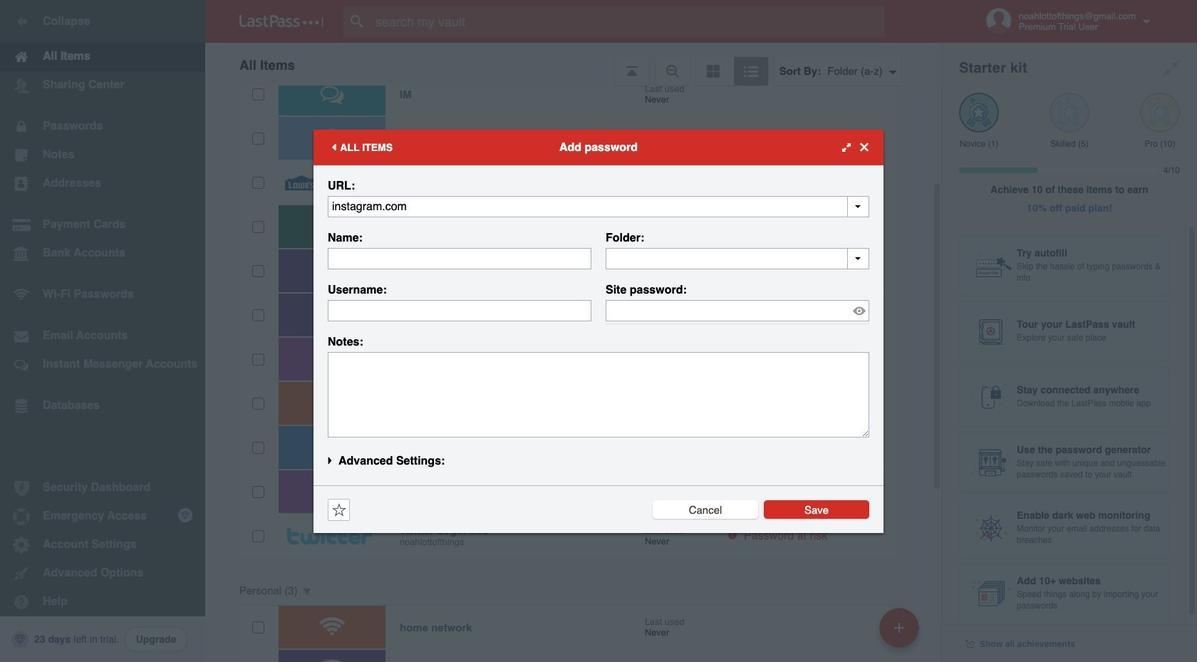 Task type: describe. For each thing, give the bounding box(es) containing it.
Search search field
[[344, 6, 913, 37]]

new item navigation
[[875, 604, 928, 662]]



Task type: locate. For each thing, give the bounding box(es) containing it.
new item image
[[895, 623, 905, 633]]

None password field
[[606, 300, 870, 321]]

main navigation navigation
[[0, 0, 205, 662]]

dialog
[[314, 129, 884, 533]]

lastpass image
[[240, 15, 324, 28]]

None text field
[[328, 196, 870, 217], [328, 248, 592, 269], [606, 248, 870, 269], [328, 352, 870, 437], [328, 196, 870, 217], [328, 248, 592, 269], [606, 248, 870, 269], [328, 352, 870, 437]]

search my vault text field
[[344, 6, 913, 37]]

vault options navigation
[[205, 43, 943, 86]]

None text field
[[328, 300, 592, 321]]



